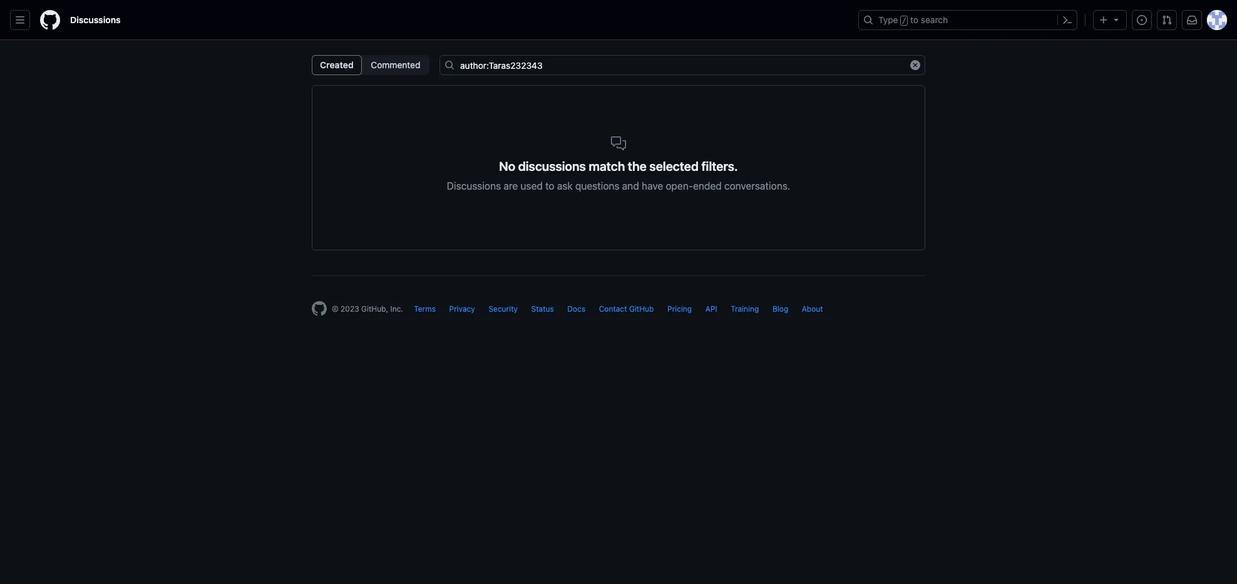 Task type: vqa. For each thing, say whether or not it's contained in the screenshot.
Clear image
yes



Task type: describe. For each thing, give the bounding box(es) containing it.
command palette image
[[1063, 15, 1073, 25]]

homepage image
[[40, 10, 60, 30]]

privacy
[[449, 304, 475, 314]]

0 horizontal spatial to
[[546, 180, 555, 192]]

homepage image
[[312, 301, 327, 316]]

triangle down image
[[1112, 14, 1122, 24]]

are
[[504, 180, 518, 192]]

created link
[[315, 58, 359, 72]]

contact github link
[[599, 304, 654, 314]]

docs link
[[568, 304, 586, 314]]

blog link
[[773, 304, 789, 314]]

2023
[[341, 304, 359, 314]]

security link
[[489, 304, 518, 314]]

selected
[[650, 159, 699, 173]]

/
[[902, 16, 907, 25]]

pricing
[[668, 304, 692, 314]]

issue opened image
[[1137, 15, 1147, 25]]

search
[[921, 14, 948, 25]]

api
[[706, 304, 717, 314]]

training
[[731, 304, 759, 314]]

Discussions search field
[[440, 55, 926, 75]]

discussions for discussions
[[70, 14, 121, 25]]

security
[[489, 304, 518, 314]]

pricing link
[[668, 304, 692, 314]]

github
[[629, 304, 654, 314]]

plus image
[[1099, 15, 1109, 25]]

© 2023 github, inc.
[[332, 304, 403, 314]]

clear image
[[911, 60, 921, 70]]

no discussions match the selected filters.
[[499, 159, 738, 173]]

questions
[[575, 180, 620, 192]]

notifications image
[[1187, 15, 1197, 25]]

git pull request image
[[1162, 15, 1172, 25]]

match
[[589, 159, 625, 173]]



Task type: locate. For each thing, give the bounding box(es) containing it.
discussions
[[518, 159, 586, 173]]

and
[[622, 180, 639, 192]]

about link
[[802, 304, 823, 314]]

list containing created
[[312, 55, 430, 75]]

docs
[[568, 304, 586, 314]]

conversations.
[[725, 180, 791, 192]]

blog
[[773, 304, 789, 314]]

0 vertical spatial to
[[911, 14, 919, 25]]

the
[[628, 159, 647, 173]]

0 vertical spatial discussions
[[70, 14, 121, 25]]

type
[[879, 14, 898, 25]]

1 horizontal spatial discussions
[[447, 180, 501, 192]]

1 vertical spatial to
[[546, 180, 555, 192]]

Search all discussions text field
[[440, 55, 926, 75]]

created
[[320, 59, 354, 70]]

discussions for discussions are used to ask questions and have open-ended conversations.
[[447, 180, 501, 192]]

©
[[332, 304, 339, 314]]

type / to search
[[879, 14, 948, 25]]

1 vertical spatial discussions
[[447, 180, 501, 192]]

discussions are used to ask questions and have open-ended conversations.
[[447, 180, 791, 192]]

open-
[[666, 180, 693, 192]]

to right / at the right top of page
[[911, 14, 919, 25]]

api link
[[706, 304, 717, 314]]

discussions
[[70, 14, 121, 25], [447, 180, 501, 192]]

to
[[911, 14, 919, 25], [546, 180, 555, 192]]

contact github
[[599, 304, 654, 314]]

1 horizontal spatial to
[[911, 14, 919, 25]]

github,
[[361, 304, 388, 314]]

status
[[531, 304, 554, 314]]

status link
[[531, 304, 554, 314]]

used
[[521, 180, 543, 192]]

filters.
[[702, 159, 738, 173]]

inc.
[[390, 304, 403, 314]]

terms link
[[414, 304, 436, 314]]

0 horizontal spatial discussions
[[70, 14, 121, 25]]

ended
[[693, 180, 722, 192]]

discussions left are
[[447, 180, 501, 192]]

no
[[499, 159, 516, 173]]

search image
[[445, 60, 455, 70]]

ask
[[557, 180, 573, 192]]

commented link
[[365, 58, 427, 72]]

commented
[[371, 59, 421, 70]]

privacy link
[[449, 304, 475, 314]]

have
[[642, 180, 663, 192]]

about
[[802, 304, 823, 314]]

contact
[[599, 304, 627, 314]]

discussions right homepage image
[[70, 14, 121, 25]]

training link
[[731, 304, 759, 314]]

comment discussion image
[[611, 136, 626, 151]]

terms
[[414, 304, 436, 314]]

to left ask in the top left of the page
[[546, 180, 555, 192]]

list
[[312, 55, 430, 75]]



